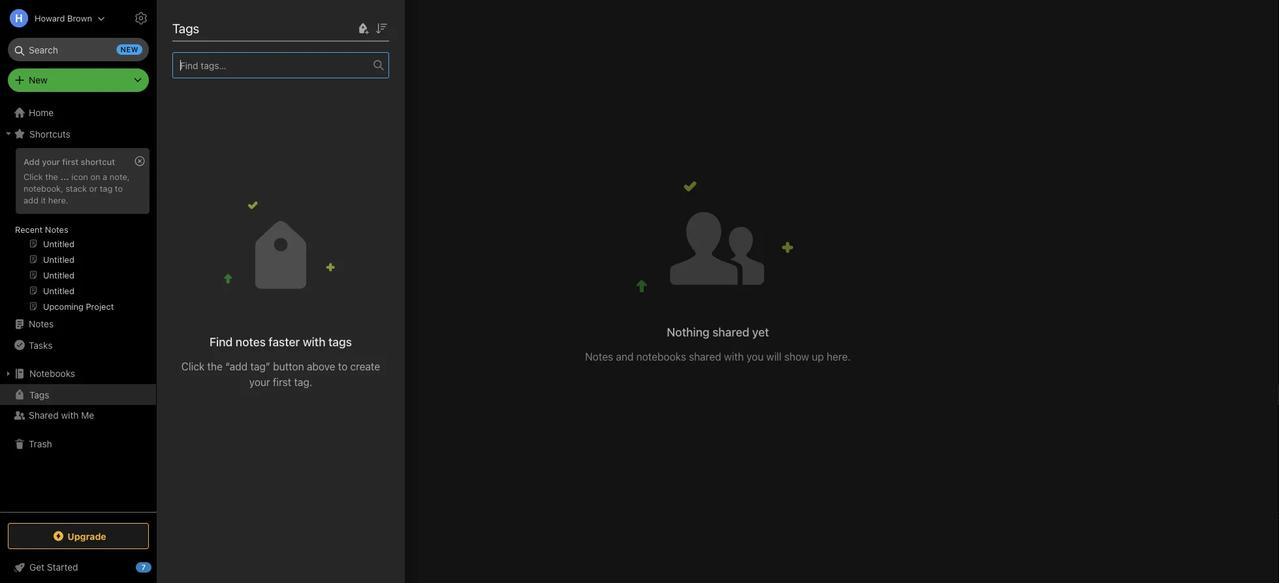 Task type: describe. For each thing, give the bounding box(es) containing it.
and
[[616, 351, 634, 364]]

here. inside the shared with me element
[[827, 351, 851, 364]]

new
[[29, 75, 48, 86]]

you
[[747, 351, 764, 364]]

home link
[[0, 103, 157, 123]]

to inside icon on a note, notebook, stack or tag to add it here.
[[115, 183, 123, 193]]

create
[[350, 361, 380, 373]]

notes for notes
[[29, 319, 54, 330]]

started
[[47, 563, 78, 573]]

click for click the ...
[[24, 172, 43, 181]]

with left you
[[724, 351, 744, 364]]

notes link
[[0, 314, 156, 335]]

howard brown
[[35, 13, 92, 23]]

notebooks
[[29, 369, 75, 379]]

up
[[812, 351, 824, 364]]

the for ...
[[45, 172, 58, 181]]

to inside click the "add tag" button above to create your first tag.
[[338, 361, 348, 373]]

shortcuts
[[29, 128, 70, 139]]

settings image
[[133, 10, 149, 26]]

0 vertical spatial notes
[[45, 225, 68, 234]]

click the ...
[[24, 172, 69, 181]]

find notes faster with tags
[[210, 335, 352, 349]]

tasks
[[29, 340, 52, 351]]

first inside tree
[[62, 157, 78, 167]]

the for "add
[[207, 361, 223, 373]]

group inside tree
[[0, 144, 156, 319]]

Help and Learning task checklist field
[[0, 558, 157, 579]]

upgrade button
[[8, 524, 149, 550]]

tags
[[328, 335, 352, 349]]

nothing
[[667, 326, 710, 340]]

add
[[24, 157, 40, 167]]

yet
[[752, 326, 769, 340]]

your inside click the "add tag" button above to create your first tag.
[[249, 376, 270, 389]]

home
[[29, 107, 54, 118]]

tags inside button
[[29, 390, 49, 400]]

0 vertical spatial shared
[[712, 326, 749, 340]]

click the "add tag" button above to create your first tag.
[[181, 361, 380, 389]]

shared with me inside tree
[[29, 410, 94, 421]]

your inside tree
[[42, 157, 60, 167]]

add your first shortcut
[[24, 157, 115, 167]]

add
[[24, 195, 38, 205]]



Task type: locate. For each thing, give the bounding box(es) containing it.
0 horizontal spatial your
[[42, 157, 60, 167]]

0 vertical spatial shared with me
[[176, 18, 265, 34]]

shortcuts button
[[0, 123, 156, 144]]

1 vertical spatial the
[[207, 361, 223, 373]]

here. right it
[[48, 195, 68, 205]]

notes
[[45, 225, 68, 234], [29, 319, 54, 330], [585, 351, 613, 364]]

new search field
[[17, 38, 142, 61]]

notes up tasks
[[29, 319, 54, 330]]

the inside tree
[[45, 172, 58, 181]]

with up find tags… text box
[[220, 18, 244, 34]]

get
[[29, 563, 44, 573]]

0 vertical spatial click
[[24, 172, 43, 181]]

1 horizontal spatial shared with me
[[176, 18, 265, 34]]

0 horizontal spatial first
[[62, 157, 78, 167]]

here.
[[48, 195, 68, 205], [827, 351, 851, 364]]

0 vertical spatial the
[[45, 172, 58, 181]]

1 vertical spatial click
[[181, 361, 205, 373]]

0 vertical spatial shared
[[176, 18, 217, 34]]

0 horizontal spatial here.
[[48, 195, 68, 205]]

new button
[[8, 69, 149, 92]]

create new tag image
[[355, 21, 371, 36]]

Sort field
[[373, 20, 389, 36]]

0 vertical spatial here.
[[48, 195, 68, 205]]

with up above
[[303, 335, 326, 349]]

shared
[[176, 18, 217, 34], [29, 410, 59, 421]]

0 horizontal spatial me
[[81, 410, 94, 421]]

upgrade
[[67, 531, 106, 542]]

a
[[103, 172, 107, 181]]

me inside the shared with me element
[[247, 18, 265, 34]]

howard
[[35, 13, 65, 23]]

note,
[[110, 172, 130, 181]]

it
[[41, 195, 46, 205]]

0 horizontal spatial tags
[[29, 390, 49, 400]]

notes for notes and notebooks shared with you will show up here.
[[585, 351, 613, 364]]

...
[[60, 172, 69, 181]]

group
[[0, 144, 156, 319]]

to down the note,
[[115, 183, 123, 193]]

1 vertical spatial shared
[[29, 410, 59, 421]]

shared up the notes and notebooks shared with you will show up here.
[[712, 326, 749, 340]]

new
[[121, 45, 138, 54]]

button
[[273, 361, 304, 373]]

tag"
[[250, 361, 270, 373]]

1 vertical spatial notes
[[29, 319, 54, 330]]

click to collapse image
[[152, 560, 162, 575]]

1 vertical spatial to
[[338, 361, 348, 373]]

0 horizontal spatial to
[[115, 183, 123, 193]]

notes and notebooks shared with you will show up here.
[[585, 351, 851, 364]]

icon on a note, notebook, stack or tag to add it here.
[[24, 172, 130, 205]]

or
[[89, 183, 97, 193]]

brown
[[67, 13, 92, 23]]

notes inside notes link
[[29, 319, 54, 330]]

7
[[142, 564, 146, 572]]

notes inside the shared with me element
[[585, 351, 613, 364]]

me
[[247, 18, 265, 34], [81, 410, 94, 421]]

tags button
[[0, 385, 156, 405]]

to
[[115, 183, 123, 193], [338, 361, 348, 373]]

notebooks
[[636, 351, 686, 364]]

icon
[[71, 172, 88, 181]]

to right above
[[338, 361, 348, 373]]

"add
[[225, 361, 248, 373]]

your up click the ...
[[42, 157, 60, 167]]

here. right up
[[827, 351, 851, 364]]

will
[[766, 351, 782, 364]]

1 horizontal spatial here.
[[827, 351, 851, 364]]

1 vertical spatial shared with me
[[29, 410, 94, 421]]

notes
[[236, 335, 266, 349]]

Search text field
[[17, 38, 140, 61]]

1 vertical spatial your
[[249, 376, 270, 389]]

stack
[[66, 183, 87, 193]]

me up find tags… text box
[[247, 18, 265, 34]]

shared with me link
[[0, 405, 156, 426]]

recent
[[15, 225, 43, 234]]

0 vertical spatial tags
[[172, 20, 199, 36]]

the
[[45, 172, 58, 181], [207, 361, 223, 373]]

the left "add
[[207, 361, 223, 373]]

on
[[90, 172, 100, 181]]

first up "..."
[[62, 157, 78, 167]]

0 vertical spatial first
[[62, 157, 78, 167]]

here. inside icon on a note, notebook, stack or tag to add it here.
[[48, 195, 68, 205]]

1 vertical spatial here.
[[827, 351, 851, 364]]

tags
[[172, 20, 199, 36], [29, 390, 49, 400]]

first down button
[[273, 376, 291, 389]]

sort options image
[[373, 21, 389, 36]]

expand notebooks image
[[3, 369, 14, 379]]

1 vertical spatial shared
[[689, 351, 721, 364]]

tags right settings icon in the left of the page
[[172, 20, 199, 36]]

1 vertical spatial tags
[[29, 390, 49, 400]]

first inside click the "add tag" button above to create your first tag.
[[273, 376, 291, 389]]

1 horizontal spatial first
[[273, 376, 291, 389]]

1 vertical spatial me
[[81, 410, 94, 421]]

tag.
[[294, 376, 312, 389]]

click for click the "add tag" button above to create your first tag.
[[181, 361, 205, 373]]

the inside click the "add tag" button above to create your first tag.
[[207, 361, 223, 373]]

1 horizontal spatial your
[[249, 376, 270, 389]]

with
[[220, 18, 244, 34], [303, 335, 326, 349], [724, 351, 744, 364], [61, 410, 79, 421]]

shared with me
[[176, 18, 265, 34], [29, 410, 94, 421]]

click inside tree
[[24, 172, 43, 181]]

click down add
[[24, 172, 43, 181]]

recent notes
[[15, 225, 68, 234]]

tree
[[0, 103, 157, 512]]

1 horizontal spatial me
[[247, 18, 265, 34]]

with down "tags" button
[[61, 410, 79, 421]]

click inside click the "add tag" button above to create your first tag.
[[181, 361, 205, 373]]

shared right settings icon in the left of the page
[[176, 18, 217, 34]]

0 horizontal spatial click
[[24, 172, 43, 181]]

tag
[[100, 183, 113, 193]]

tasks button
[[0, 335, 156, 356]]

me down "tags" button
[[81, 410, 94, 421]]

your down tag"
[[249, 376, 270, 389]]

0 vertical spatial your
[[42, 157, 60, 167]]

shared up trash
[[29, 410, 59, 421]]

1 horizontal spatial click
[[181, 361, 205, 373]]

notebook,
[[24, 183, 63, 193]]

notes right recent
[[45, 225, 68, 234]]

shared inside shared with me link
[[29, 410, 59, 421]]

1 horizontal spatial the
[[207, 361, 223, 373]]

tree containing home
[[0, 103, 157, 512]]

faster
[[269, 335, 300, 349]]

notebooks link
[[0, 364, 156, 385]]

Account field
[[0, 5, 105, 31]]

the left "..."
[[45, 172, 58, 181]]

0 horizontal spatial the
[[45, 172, 58, 181]]

shared with me element
[[157, 0, 1279, 584]]

notes left and at the bottom left of page
[[585, 351, 613, 364]]

first
[[62, 157, 78, 167], [273, 376, 291, 389]]

get started
[[29, 563, 78, 573]]

trash link
[[0, 434, 156, 455]]

2 vertical spatial notes
[[585, 351, 613, 364]]

your
[[42, 157, 60, 167], [249, 376, 270, 389]]

click left "add
[[181, 361, 205, 373]]

0 vertical spatial to
[[115, 183, 123, 193]]

shared
[[712, 326, 749, 340], [689, 351, 721, 364]]

trash
[[29, 439, 52, 450]]

above
[[307, 361, 335, 373]]

1 horizontal spatial shared
[[176, 18, 217, 34]]

0 vertical spatial me
[[247, 18, 265, 34]]

tags down the notebooks
[[29, 390, 49, 400]]

shortcut
[[81, 157, 115, 167]]

shared down nothing shared yet
[[689, 351, 721, 364]]

0 horizontal spatial shared with me
[[29, 410, 94, 421]]

click
[[24, 172, 43, 181], [181, 361, 205, 373]]

1 vertical spatial first
[[273, 376, 291, 389]]

find
[[210, 335, 233, 349]]

nothing shared yet
[[667, 326, 769, 340]]

0 horizontal spatial shared
[[29, 410, 59, 421]]

1 horizontal spatial to
[[338, 361, 348, 373]]

show
[[784, 351, 809, 364]]

with inside tree
[[61, 410, 79, 421]]

shared inside the shared with me element
[[176, 18, 217, 34]]

1 horizontal spatial tags
[[172, 20, 199, 36]]

me inside shared with me link
[[81, 410, 94, 421]]

group containing add your first shortcut
[[0, 144, 156, 319]]

Find tags… text field
[[173, 57, 373, 74]]



Task type: vqa. For each thing, say whether or not it's contained in the screenshot.
"Service"
no



